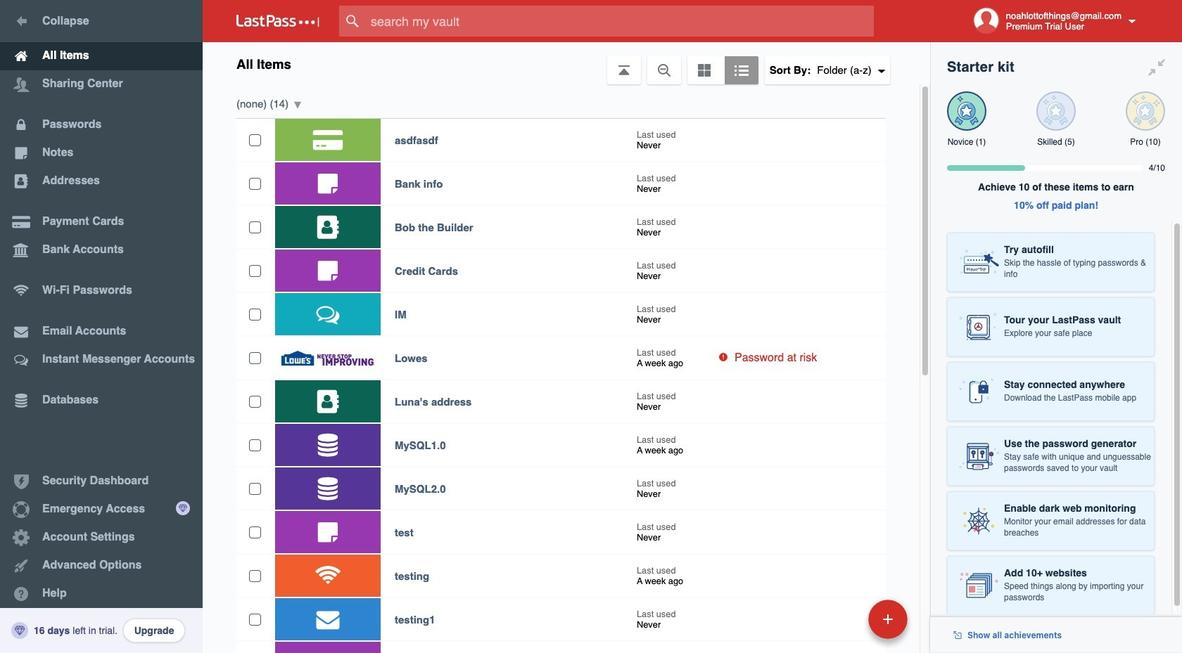 Task type: vqa. For each thing, say whether or not it's contained in the screenshot.
Main navigation navigation
yes



Task type: describe. For each thing, give the bounding box(es) containing it.
lastpass image
[[236, 15, 320, 27]]

main navigation navigation
[[0, 0, 203, 654]]

search my vault text field
[[339, 6, 902, 37]]

vault options navigation
[[203, 42, 930, 84]]



Task type: locate. For each thing, give the bounding box(es) containing it.
new item element
[[772, 600, 913, 640]]

new item navigation
[[772, 596, 916, 654]]

Search search field
[[339, 6, 902, 37]]



